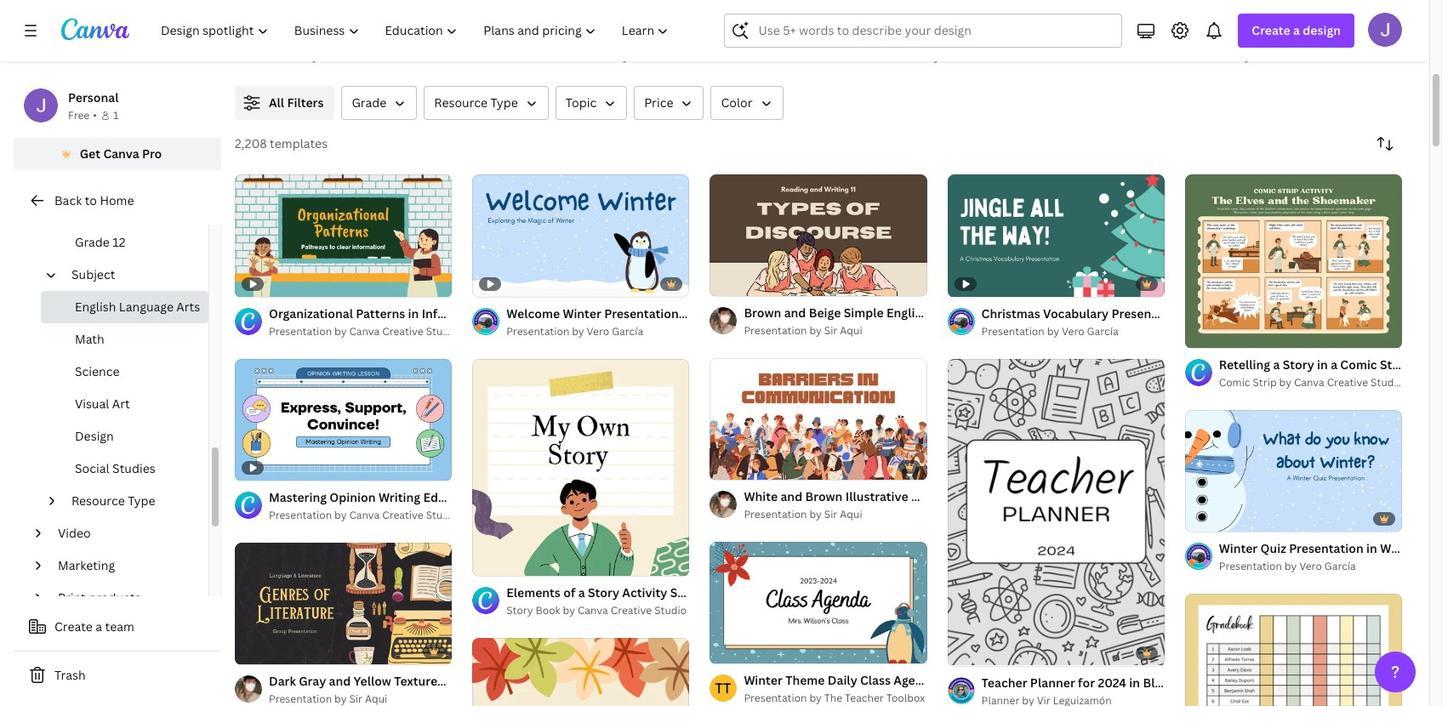 Task type: vqa. For each thing, say whether or not it's contained in the screenshot.
The Vero within the the Winter Quiz Presentation in White and B Presentation by Vero García
yes



Task type: describe. For each thing, give the bounding box(es) containing it.
of for "winter quiz presentation in white and blue illustrative style" image
[[1204, 511, 1214, 524]]

presentation inside winter theme daily class agenda in colorful modern style presentation by the teacher toolbox
[[744, 691, 807, 705]]

1 of 21
[[247, 644, 276, 657]]

color
[[721, 94, 753, 111]]

winter theme daily class agenda in colorful modern style link
[[744, 671, 1082, 690]]

topic
[[566, 94, 597, 111]]

presentation by sir aqui link for 1 of 12
[[744, 506, 927, 523]]

and for structure
[[1011, 31, 1033, 47]]

pronouns link
[[1201, 30, 1442, 49]]

a for design
[[1293, 22, 1300, 38]]

1 of 6 link
[[1185, 174, 1402, 348]]

templates
[[270, 135, 328, 151]]

math link
[[41, 323, 208, 356]]

class
[[860, 672, 891, 688]]

daily
[[828, 672, 857, 688]]

price
[[644, 94, 673, 111]]

winter quiz presentation in white and b link
[[1219, 540, 1442, 558]]

12 for presentation by sir aqui
[[741, 459, 751, 472]]

1 of 12 for presentation by sir aqui
[[722, 459, 751, 472]]

1 of 25 link
[[948, 359, 1165, 666]]

creative inside paragraph structure and informational text lesson by canva creative studio
[[975, 49, 1017, 64]]

opinion
[[580, 31, 626, 47]]

trash
[[54, 667, 86, 683]]

pronouns image
[[1167, 0, 1442, 23]]

back to home link
[[14, 184, 221, 218]]

1 of 12 link for presentation by sir aqui
[[710, 358, 927, 480]]

color button
[[711, 86, 783, 120]]

canva inside button
[[103, 146, 139, 162]]

Sort by button
[[1368, 127, 1402, 161]]

products
[[89, 590, 141, 606]]

presentation by sir aqui for 1 of 12
[[744, 507, 862, 521]]

style inside winter theme daily class agenda in colorful modern style presentation by the teacher toolbox
[[1052, 672, 1082, 688]]

design
[[75, 428, 114, 444]]

tt link
[[710, 675, 737, 702]]

winter for winter quiz presentation in white and b
[[1219, 540, 1258, 557]]

canva inside modal verbs and adjective order lesson by canva creative studio
[[321, 49, 351, 64]]

in inside winter theme daily class agenda in colorful modern style presentation by the teacher toolbox
[[940, 672, 951, 688]]

informational
[[1036, 31, 1115, 47]]

modern
[[1004, 672, 1050, 688]]

0 horizontal spatial presentation by vero garcía link
[[506, 323, 690, 340]]

creative inside pronouns lesson by canva creative studio
[[1286, 49, 1327, 64]]

retelling a story in a comic strip comic strip in green cream friendly hand drawn style image
[[1185, 174, 1402, 348]]

14
[[741, 276, 751, 288]]

1 of 6
[[1197, 328, 1222, 340]]

type for the rightmost resource type button
[[491, 94, 518, 111]]

0 horizontal spatial resource type
[[71, 493, 155, 509]]

top level navigation element
[[150, 14, 684, 48]]

lesson by canva creative studio link for canva
[[1201, 49, 1442, 66]]

type for resource type button to the left
[[128, 493, 155, 509]]

elements of a story activity story book in cream green bright and colorful collage style image
[[472, 359, 690, 576]]

visual
[[75, 396, 109, 412]]

1 horizontal spatial teacher
[[982, 674, 1027, 691]]

studio inside modal verbs and adjective order lesson by canva creative studio
[[397, 49, 430, 64]]

strip
[[1253, 375, 1277, 390]]

writing
[[629, 31, 671, 47]]

winter theme daily class agenda in colorful modern style presentation by the teacher toolbox
[[744, 672, 1082, 705]]

story book by canva creative studio link
[[506, 602, 690, 619]]

filters
[[287, 94, 324, 111]]

aqui for 1 of 14
[[840, 323, 862, 338]]

2 presentation by canva creative studio link from the top
[[269, 507, 458, 524]]

by inside winter quiz presentation in white and b presentation by vero garcía
[[1285, 559, 1297, 574]]

order
[[426, 31, 460, 47]]

presentation by sir aqui for 1 of 21
[[269, 692, 387, 706]]

presentation by sir aqui link for 1 of 14
[[744, 322, 927, 339]]

trash link
[[14, 659, 221, 693]]

pronouns
[[1201, 31, 1257, 47]]

2024
[[1098, 674, 1127, 691]]

brown and beige simple english reading and writing types of discourse presentation image
[[710, 174, 927, 296]]

grade 12
[[75, 234, 125, 250]]

sir for 14
[[824, 323, 838, 338]]

paragraph structure and informational text image
[[857, 0, 1147, 23]]

all
[[269, 94, 284, 111]]

1 presentation by canva creative studio link from the top
[[269, 323, 458, 340]]

1 horizontal spatial resource type button
[[424, 86, 549, 120]]

art
[[112, 396, 130, 412]]

story book by canva creative studio
[[506, 603, 687, 618]]

canva inside opinion writing lesson by canva creative studio
[[631, 49, 662, 64]]

visual art
[[75, 396, 130, 412]]

opinion writing link
[[580, 30, 836, 49]]

subject button
[[65, 259, 198, 291]]

adjective
[[369, 31, 424, 47]]

b
[[1442, 540, 1442, 557]]

dark gray and yellow textured literature genres of literature prsentation image
[[235, 543, 452, 665]]

1 horizontal spatial presentation by vero garcía link
[[982, 323, 1165, 340]]

video link
[[51, 517, 198, 550]]

lesson inside pronouns lesson by canva creative studio
[[1201, 49, 1236, 64]]

modal
[[269, 31, 305, 47]]

comic
[[1219, 375, 1250, 390]]

winter quiz presentation in white and blue illustrative style image
[[1185, 410, 1402, 532]]

jacob simon image
[[1368, 13, 1402, 47]]

grade button
[[342, 86, 417, 120]]

science
[[75, 363, 120, 379]]

of for retelling a story in a comic strip comic strip in green cream friendly hand drawn style image
[[1204, 328, 1214, 340]]

by inside paragraph structure and informational text lesson by canva creative studio
[[928, 49, 940, 64]]

white inside winter quiz presentation in white and b presentation by vero garcía
[[1380, 540, 1414, 557]]

design
[[1303, 22, 1341, 38]]

studies
[[112, 460, 155, 477]]

the teacher toolbox element
[[710, 675, 737, 702]]

doodle
[[1268, 674, 1310, 691]]

by inside winter theme daily class agenda in colorful modern style presentation by the teacher toolbox
[[810, 691, 822, 705]]

1 for rightmost presentation by vero garcía link
[[1197, 511, 1202, 524]]

lesson inside opinion writing lesson by canva creative studio
[[580, 49, 614, 64]]

11
[[113, 202, 125, 218]]

in inside winter quiz presentation in white and b presentation by vero garcía
[[1367, 540, 1377, 557]]

grade for grade
[[352, 94, 387, 111]]

pronouns lesson by canva creative studio
[[1201, 31, 1362, 64]]

aqui for 1 of 12
[[840, 507, 862, 521]]

garcía for presentation by vero garcía link to the left
[[612, 324, 643, 338]]

2,208 templates
[[235, 135, 328, 151]]

english language arts
[[75, 299, 200, 315]]

for
[[1078, 674, 1095, 691]]

grade 12 link
[[41, 226, 208, 259]]

canva inside paragraph structure and informational text lesson by canva creative studio
[[942, 49, 973, 64]]

text
[[1118, 31, 1142, 47]]

creative inside opinion writing lesson by canva creative studio
[[664, 49, 706, 64]]

1 for presentation by sir aqui link for 1 of 12
[[722, 459, 727, 472]]

lesson by canva creative studio link for by
[[580, 49, 836, 66]]

of for "teacher planner for 2024 in black & white school doodle style" image
[[967, 645, 976, 658]]

the
[[824, 691, 843, 705]]

black
[[1143, 674, 1175, 691]]

create for create a design
[[1252, 22, 1291, 38]]

white and brown illustrative english communication barriers presentation image
[[710, 358, 927, 480]]

modal verbs and adjective order link
[[269, 30, 525, 49]]

lesson by canva creative studio link for informational
[[891, 49, 1147, 66]]

1 of 20
[[1197, 511, 1228, 524]]

teacher planner for 2024 in black & white school doodle style link
[[982, 674, 1342, 692]]

get
[[80, 146, 100, 162]]

visual art link
[[41, 388, 208, 420]]

6
[[1216, 328, 1222, 340]]

1 of 14
[[722, 276, 751, 288]]



Task type: locate. For each thing, give the bounding box(es) containing it.
0 vertical spatial create
[[1252, 22, 1291, 38]]

0 vertical spatial presentation by sir aqui
[[744, 323, 862, 338]]

grade 11 link
[[41, 194, 208, 226]]

&
[[1177, 674, 1185, 691]]

by inside modal verbs and adjective order lesson by canva creative studio
[[306, 49, 318, 64]]

back
[[54, 192, 82, 208]]

0 horizontal spatial resource
[[71, 493, 125, 509]]

book
[[536, 603, 560, 618]]

studio inside pronouns lesson by canva creative studio
[[1330, 49, 1362, 64]]

1 horizontal spatial and
[[1011, 31, 1033, 47]]

2 horizontal spatial vero
[[1299, 559, 1322, 574]]

marketing
[[58, 557, 115, 574]]

1 presentation by vero garcía from the left
[[506, 324, 643, 338]]

a for team
[[96, 619, 102, 635]]

garcía
[[612, 324, 643, 338], [1087, 324, 1119, 338], [1325, 559, 1356, 574]]

in right agenda
[[940, 672, 951, 688]]

grade for grade 11
[[75, 202, 110, 218]]

1 vertical spatial create
[[54, 619, 93, 635]]

personal
[[68, 89, 119, 106]]

1 vertical spatial grade
[[75, 202, 110, 218]]

presentation by sir aqui for 1 of 14
[[744, 323, 862, 338]]

a left team
[[96, 619, 102, 635]]

0 vertical spatial sir
[[824, 323, 838, 338]]

1 1 of 12 link from the top
[[710, 358, 927, 480]]

price button
[[634, 86, 704, 120]]

fall time educational infographic in orange colors in a simple style image
[[472, 638, 690, 706]]

1 vertical spatial type
[[128, 493, 155, 509]]

1 presentation by canva creative studio from the top
[[269, 324, 458, 338]]

2 presentation by canva creative studio from the top
[[269, 508, 458, 523]]

20
[[1216, 511, 1228, 524]]

video
[[58, 525, 91, 541]]

1 of 20 link
[[1185, 410, 1402, 532]]

lesson down modal on the left top
[[269, 49, 303, 64]]

1 for presentation by sir aqui link for 1 of 14
[[722, 276, 727, 288]]

0 horizontal spatial a
[[96, 619, 102, 635]]

and down paragraph structure and informational text image
[[1011, 31, 1033, 47]]

None search field
[[724, 14, 1123, 48]]

type left topic
[[491, 94, 518, 111]]

of for winter theme daily class agenda in colorful modern style image
[[729, 643, 739, 656]]

lesson down paragraph
[[891, 49, 925, 64]]

1 horizontal spatial resource
[[434, 94, 488, 111]]

pro
[[142, 146, 162, 162]]

resource down order
[[434, 94, 488, 111]]

1 horizontal spatial resource type
[[434, 94, 518, 111]]

0 horizontal spatial and
[[344, 31, 366, 47]]

vero inside winter quiz presentation in white and b presentation by vero garcía
[[1299, 559, 1322, 574]]

presentation by the teacher toolbox link
[[744, 690, 927, 706]]

grade for grade 12
[[75, 234, 110, 250]]

studio inside paragraph structure and informational text lesson by canva creative studio
[[1019, 49, 1051, 64]]

presentation by sir aqui
[[744, 323, 862, 338], [744, 507, 862, 521], [269, 692, 387, 706]]

0 vertical spatial resource
[[434, 94, 488, 111]]

create a team
[[54, 619, 134, 635]]

in right 2024
[[1129, 674, 1140, 691]]

2 horizontal spatial garcía
[[1325, 559, 1356, 574]]

team
[[105, 619, 134, 635]]

white
[[1380, 540, 1414, 557], [1188, 674, 1222, 691]]

and
[[344, 31, 366, 47], [1011, 31, 1033, 47], [1417, 540, 1439, 557]]

social
[[75, 460, 109, 477]]

in left b
[[1367, 540, 1377, 557]]

1 of 12 for presentation by the teacher toolbox
[[722, 643, 751, 656]]

resource type button down studies
[[65, 485, 198, 517]]

english
[[75, 299, 116, 315]]

winter quiz presentation in white and b presentation by vero garcía
[[1219, 540, 1442, 574]]

1 for presentation by sir aqui link related to 1 of 21
[[247, 644, 252, 657]]

home
[[100, 192, 134, 208]]

winter right the teacher toolbox 'element' on the bottom of the page
[[744, 672, 783, 688]]

2 vertical spatial 12
[[741, 643, 751, 656]]

to
[[85, 192, 97, 208]]

1 lesson by canva creative studio link from the left
[[269, 49, 525, 66]]

aqui for 1 of 21
[[365, 692, 387, 706]]

1 horizontal spatial vero
[[1062, 324, 1085, 338]]

a inside button
[[96, 619, 102, 635]]

presentation by sir aqui link for 1 of 21
[[269, 691, 452, 706]]

studio
[[397, 49, 430, 64], [708, 49, 741, 64], [1019, 49, 1051, 64], [1330, 49, 1362, 64], [426, 324, 458, 338], [1371, 375, 1403, 390], [426, 508, 458, 523], [654, 603, 687, 618]]

Search search field
[[759, 14, 1112, 47]]

winter for winter theme daily class agenda in colorful modern style
[[744, 672, 783, 688]]

1 of 12 link for presentation by the teacher toolbox
[[710, 542, 927, 664]]

1 vertical spatial resource type
[[71, 493, 155, 509]]

1 horizontal spatial garcía
[[1087, 324, 1119, 338]]

language
[[119, 299, 174, 315]]

1 vertical spatial presentation by sir aqui
[[744, 507, 862, 521]]

0 horizontal spatial presentation by vero garcía
[[506, 324, 643, 338]]

modal verbs and adjective order lesson by canva creative studio
[[269, 31, 460, 64]]

paragraph structure and informational text link
[[891, 30, 1147, 49]]

and left b
[[1417, 540, 1439, 557]]

2 presentation by vero garcía from the left
[[982, 324, 1119, 338]]

1 horizontal spatial in
[[1129, 674, 1140, 691]]

0 horizontal spatial garcía
[[612, 324, 643, 338]]

1 vertical spatial aqui
[[840, 507, 862, 521]]

by inside pronouns lesson by canva creative studio
[[1238, 49, 1251, 64]]

0 vertical spatial resource type
[[434, 94, 518, 111]]

2 lesson from the left
[[580, 49, 614, 64]]

1 vertical spatial sir
[[824, 507, 838, 521]]

a left design
[[1293, 22, 1300, 38]]

presentation by canva creative studio link
[[269, 323, 458, 340], [269, 507, 458, 524]]

2 vertical spatial presentation by sir aqui link
[[269, 691, 452, 706]]

arts
[[176, 299, 200, 315]]

1 of 14 link
[[710, 174, 927, 296]]

teacher
[[982, 674, 1027, 691], [845, 691, 884, 705]]

0 horizontal spatial vero
[[587, 324, 609, 338]]

0 horizontal spatial white
[[1188, 674, 1222, 691]]

lesson by canva creative studio link down design
[[1201, 49, 1442, 66]]

1 lesson from the left
[[269, 49, 303, 64]]

1
[[113, 108, 119, 123], [722, 276, 727, 288], [1197, 328, 1202, 340], [722, 459, 727, 472], [1197, 511, 1202, 524], [722, 643, 727, 656], [247, 644, 252, 657], [959, 645, 964, 658]]

all filters button
[[235, 86, 335, 120]]

resource
[[434, 94, 488, 111], [71, 493, 125, 509]]

1 vertical spatial 12
[[741, 459, 751, 472]]

teacher down class
[[845, 691, 884, 705]]

style
[[1052, 672, 1082, 688], [1313, 674, 1342, 691]]

presentation by sir aqui link
[[744, 322, 927, 339], [744, 506, 927, 523], [269, 691, 452, 706]]

1 vertical spatial presentation by canva creative studio
[[269, 508, 458, 523]]

teacher planner for 2024 in black & white school doodle style
[[982, 674, 1342, 691]]

1 horizontal spatial style
[[1313, 674, 1342, 691]]

2 1 of 12 from the top
[[722, 643, 751, 656]]

the teacher toolbox image
[[710, 675, 737, 702]]

canva
[[321, 49, 351, 64], [631, 49, 662, 64], [942, 49, 973, 64], [1253, 49, 1284, 64], [103, 146, 139, 162], [349, 324, 380, 338], [1294, 375, 1325, 390], [349, 508, 380, 523], [578, 603, 608, 618]]

winter down 20
[[1219, 540, 1258, 557]]

winter
[[1219, 540, 1258, 557], [744, 672, 783, 688]]

lesson by canva creative studio link for adjective
[[269, 49, 525, 66]]

type down studies
[[128, 493, 155, 509]]

story
[[506, 603, 533, 618]]

1 vertical spatial 1 of 12 link
[[710, 542, 927, 664]]

design link
[[41, 420, 208, 453]]

presentation
[[744, 323, 807, 338], [269, 324, 332, 338], [506, 324, 570, 338], [982, 324, 1045, 338], [744, 507, 807, 521], [269, 508, 332, 523], [1289, 540, 1364, 557], [1219, 559, 1282, 574], [744, 691, 807, 705], [269, 692, 332, 706]]

0 vertical spatial resource type button
[[424, 86, 549, 120]]

presentation by canva creative studio for 2nd presentation by canva creative studio link
[[269, 508, 458, 523]]

lesson inside modal verbs and adjective order lesson by canva creative studio
[[269, 49, 303, 64]]

1 horizontal spatial white
[[1380, 540, 1414, 557]]

paragraph structure and informational text lesson by canva creative studio
[[891, 31, 1142, 64]]

winter theme daily class agenda in colorful modern style image
[[710, 542, 927, 664]]

3 lesson by canva creative studio link from the left
[[891, 49, 1147, 66]]

1 vertical spatial presentation by sir aqui link
[[744, 506, 927, 523]]

winter inside winter theme daily class agenda in colorful modern style presentation by the teacher toolbox
[[744, 672, 783, 688]]

get canva pro button
[[14, 138, 221, 170]]

4 lesson from the left
[[1201, 49, 1236, 64]]

creative
[[354, 49, 395, 64], [664, 49, 706, 64], [975, 49, 1017, 64], [1286, 49, 1327, 64], [382, 324, 423, 338], [1327, 375, 1368, 390], [382, 508, 423, 523], [611, 603, 652, 618]]

resource type down order
[[434, 94, 518, 111]]

of
[[729, 276, 739, 288], [1204, 328, 1214, 340], [729, 459, 739, 472], [1204, 511, 1214, 524], [729, 643, 739, 656], [254, 644, 263, 657], [967, 645, 976, 658]]

1 1 of 12 from the top
[[722, 459, 751, 472]]

by
[[306, 49, 318, 64], [617, 49, 629, 64], [928, 49, 940, 64], [1238, 49, 1251, 64], [810, 323, 822, 338], [334, 324, 347, 338], [572, 324, 584, 338], [1047, 324, 1059, 338], [1279, 375, 1292, 390], [810, 507, 822, 521], [334, 508, 347, 523], [1285, 559, 1297, 574], [563, 603, 575, 618], [810, 691, 822, 705], [334, 692, 347, 706]]

0 vertical spatial white
[[1380, 540, 1414, 557]]

2,208
[[235, 135, 267, 151]]

0 horizontal spatial resource type button
[[65, 485, 198, 517]]

white right & in the right bottom of the page
[[1188, 674, 1222, 691]]

teacher inside winter theme daily class agenda in colorful modern style presentation by the teacher toolbox
[[845, 691, 884, 705]]

1 vertical spatial resource
[[71, 493, 125, 509]]

presentation by canva creative studio
[[269, 324, 458, 338], [269, 508, 458, 523]]

0 vertical spatial aqui
[[840, 323, 862, 338]]

grade 11
[[75, 202, 125, 218]]

3 lesson from the left
[[891, 49, 925, 64]]

create inside dropdown button
[[1252, 22, 1291, 38]]

0 vertical spatial type
[[491, 94, 518, 111]]

1 horizontal spatial winter
[[1219, 540, 1258, 557]]

opinion writing lesson by canva creative studio
[[580, 31, 741, 64]]

2 vertical spatial sir
[[349, 692, 362, 706]]

style right modern
[[1052, 672, 1082, 688]]

type
[[491, 94, 518, 111], [128, 493, 155, 509]]

opinion writing image
[[546, 0, 836, 23]]

print products link
[[51, 582, 198, 614]]

1 horizontal spatial type
[[491, 94, 518, 111]]

and for verbs
[[344, 31, 366, 47]]

resource type button down order
[[424, 86, 549, 120]]

0 horizontal spatial type
[[128, 493, 155, 509]]

1 for comic strip by canva creative studio link
[[1197, 328, 1202, 340]]

planner
[[1030, 674, 1075, 691]]

and right verbs
[[344, 31, 366, 47]]

colorful
[[954, 672, 1001, 688]]

garcía for the middle presentation by vero garcía link
[[1087, 324, 1119, 338]]

lesson by canva creative studio link down structure
[[891, 49, 1147, 66]]

2 horizontal spatial presentation by vero garcía link
[[1219, 558, 1402, 575]]

create
[[1252, 22, 1291, 38], [54, 619, 93, 635]]

4 lesson by canva creative studio link from the left
[[1201, 49, 1442, 66]]

winter inside winter quiz presentation in white and b presentation by vero garcía
[[1219, 540, 1258, 557]]

create inside button
[[54, 619, 93, 635]]

1 vertical spatial resource type button
[[65, 485, 198, 517]]

teacher down the 25
[[982, 674, 1027, 691]]

print products
[[58, 590, 141, 606]]

sir for 21
[[349, 692, 362, 706]]

grade
[[352, 94, 387, 111], [75, 202, 110, 218], [75, 234, 110, 250]]

lesson inside paragraph structure and informational text lesson by canva creative studio
[[891, 49, 925, 64]]

all filters
[[269, 94, 324, 111]]

lesson by canva creative studio link down adjective
[[269, 49, 525, 66]]

and inside modal verbs and adjective order lesson by canva creative studio
[[344, 31, 366, 47]]

2 vertical spatial grade
[[75, 234, 110, 250]]

topic button
[[555, 86, 627, 120]]

and inside winter quiz presentation in white and b presentation by vero garcía
[[1417, 540, 1439, 557]]

of for dark gray and yellow textured literature genres of literature prsentation image
[[254, 644, 263, 657]]

0 horizontal spatial style
[[1052, 672, 1082, 688]]

0 vertical spatial presentation by sir aqui link
[[744, 322, 927, 339]]

1 for presentation by the teacher toolbox link on the right of the page
[[722, 643, 727, 656]]

2 vertical spatial presentation by sir aqui
[[269, 692, 387, 706]]

1 vertical spatial a
[[96, 619, 102, 635]]

a inside dropdown button
[[1293, 22, 1300, 38]]

1 horizontal spatial create
[[1252, 22, 1291, 38]]

0 vertical spatial a
[[1293, 22, 1300, 38]]

0 vertical spatial presentation by canva creative studio
[[269, 324, 458, 338]]

•
[[93, 108, 97, 123]]

social studies link
[[41, 453, 208, 485]]

subject
[[71, 266, 115, 282]]

toolbox
[[886, 691, 925, 705]]

1 vertical spatial 1 of 12
[[722, 643, 751, 656]]

canva inside pronouns lesson by canva creative studio
[[1253, 49, 1284, 64]]

lesson down the pronouns
[[1201, 49, 1236, 64]]

1 of 21 link
[[235, 543, 452, 665]]

1 vertical spatial white
[[1188, 674, 1222, 691]]

1 of 12 link
[[710, 358, 927, 480], [710, 542, 927, 664]]

lesson down opinion
[[580, 49, 614, 64]]

0 vertical spatial winter
[[1219, 540, 1258, 557]]

resource type down social studies
[[71, 493, 155, 509]]

0 horizontal spatial in
[[940, 672, 951, 688]]

resource down social
[[71, 493, 125, 509]]

modal verbs and adjective order image
[[235, 0, 525, 23]]

2 vertical spatial aqui
[[365, 692, 387, 706]]

1 horizontal spatial a
[[1293, 22, 1300, 38]]

0 horizontal spatial create
[[54, 619, 93, 635]]

create for create a team
[[54, 619, 93, 635]]

presentation by canva creative studio for 1st presentation by canva creative studio link
[[269, 324, 458, 338]]

2 lesson by canva creative studio link from the left
[[580, 49, 836, 66]]

1 vertical spatial presentation by canva creative studio link
[[269, 507, 458, 524]]

1 horizontal spatial presentation by vero garcía
[[982, 324, 1119, 338]]

comic strip by canva creative studio link
[[1219, 375, 1403, 392]]

style right doodle
[[1313, 674, 1342, 691]]

theme
[[786, 672, 825, 688]]

sir for 12
[[824, 507, 838, 521]]

1 vertical spatial winter
[[744, 672, 783, 688]]

studio inside opinion writing lesson by canva creative studio
[[708, 49, 741, 64]]

of for white and brown illustrative english communication barriers presentation image
[[729, 459, 739, 472]]

aqui
[[840, 323, 862, 338], [840, 507, 862, 521], [365, 692, 387, 706]]

paragraph
[[891, 31, 950, 47]]

style inside teacher planner for 2024 in black & white school doodle style link
[[1313, 674, 1342, 691]]

2 1 of 12 link from the top
[[710, 542, 927, 664]]

2 horizontal spatial in
[[1367, 540, 1377, 557]]

by inside opinion writing lesson by canva creative studio
[[617, 49, 629, 64]]

of for brown and beige simple english reading and writing types of discourse presentation image
[[729, 276, 739, 288]]

create a design button
[[1238, 14, 1355, 48]]

free •
[[68, 108, 97, 123]]

0 vertical spatial 12
[[113, 234, 125, 250]]

0 vertical spatial 1 of 12 link
[[710, 358, 927, 480]]

and inside paragraph structure and informational text lesson by canva creative studio
[[1011, 31, 1033, 47]]

grade inside button
[[352, 94, 387, 111]]

agenda
[[894, 672, 937, 688]]

0 horizontal spatial winter
[[744, 672, 783, 688]]

1 of 25
[[959, 645, 989, 658]]

garcía inside winter quiz presentation in white and b presentation by vero garcía
[[1325, 559, 1356, 574]]

lesson by canva creative studio link down opinion writing image
[[580, 49, 836, 66]]

gradebook worksheet in yellow simple style image
[[1185, 594, 1402, 706]]

marketing link
[[51, 550, 198, 582]]

0 vertical spatial grade
[[352, 94, 387, 111]]

white left b
[[1380, 540, 1414, 557]]

0 horizontal spatial teacher
[[845, 691, 884, 705]]

0 vertical spatial 1 of 12
[[722, 459, 751, 472]]

creative inside modal verbs and adjective order lesson by canva creative studio
[[354, 49, 395, 64]]

12 for presentation by the teacher toolbox
[[741, 643, 751, 656]]

2 horizontal spatial and
[[1417, 540, 1439, 557]]

0 vertical spatial presentation by canva creative studio link
[[269, 323, 458, 340]]

teacher planner for 2024 in black & white school doodle style image
[[948, 359, 1165, 666]]

back to home
[[54, 192, 134, 208]]



